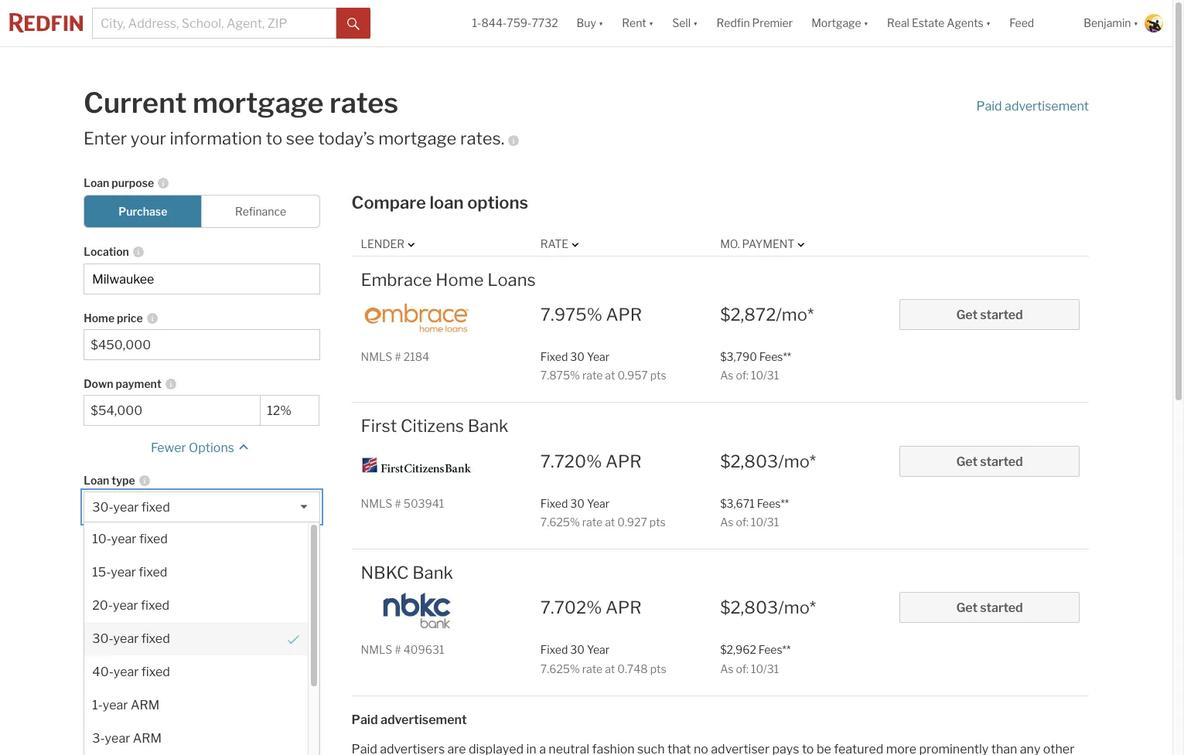 Task type: vqa. For each thing, say whether or not it's contained in the screenshot.
tab list
no



Task type: locate. For each thing, give the bounding box(es) containing it.
fixed inside fixed 30 year 7.625 % rate at 0.748 pts
[[541, 644, 568, 657]]

1 vertical spatial paid advertisement
[[352, 713, 467, 728]]

down payment text field up fewer
[[91, 404, 254, 419]]

rate for 7.720
[[582, 516, 603, 529]]

mortgage down rates
[[378, 128, 457, 149]]

see
[[286, 128, 315, 149]]

of: down $3,671
[[736, 516, 749, 529]]

0 vertical spatial available
[[84, 625, 129, 638]]

type up 10-year fixed
[[112, 474, 135, 488]]

1 vertical spatial rate
[[582, 516, 603, 529]]

$2,803 up $2,962
[[720, 598, 779, 618]]

%
[[587, 305, 603, 325], [570, 369, 580, 382], [587, 451, 602, 472], [570, 516, 580, 529], [587, 598, 602, 618], [570, 663, 580, 676]]

0 vertical spatial 30-
[[92, 501, 113, 515]]

7.625 inside fixed 30 year 7.625 % rate at 0.927 pts
[[541, 516, 570, 529]]

fees** for 7.975 % apr
[[760, 350, 792, 363]]

15-year fixed
[[92, 566, 167, 580]]

2 nmls from the top
[[361, 497, 393, 510]]

1 get from the top
[[957, 308, 978, 322]]

for down fha
[[132, 687, 146, 700]]

1 horizontal spatial as
[[169, 638, 180, 651]]

30 down 7.720 % apr
[[571, 497, 585, 510]]

location
[[84, 245, 129, 259]]

Purchase radio
[[84, 195, 202, 228]]

as left well
[[132, 638, 144, 651]]

1 horizontal spatial 1-
[[472, 17, 482, 30]]

1 vertical spatial available
[[84, 687, 129, 700]]

payment left "or"
[[114, 701, 159, 714]]

7.625 down "7.702"
[[541, 663, 570, 676]]

0 vertical spatial arm
[[131, 699, 160, 714]]

2 10/31 from the top
[[751, 516, 779, 529]]

2 ▾ from the left
[[649, 17, 654, 30]]

real estate agents ▾
[[887, 17, 991, 30]]

loans for fha
[[149, 669, 176, 682]]

$2,803 for 7.702 % apr
[[720, 598, 779, 618]]

include inside include fha loans available for borrowers with low down payment or low credit score
[[84, 669, 121, 682]]

payment right down at the left of the page
[[116, 378, 161, 391]]

1 list box from the top
[[84, 492, 320, 756]]

2 available from the top
[[84, 687, 129, 700]]

fixed right -
[[139, 566, 167, 580]]

$2,803 /mo* up $2,962
[[720, 598, 816, 618]]

2 vertical spatial #
[[395, 644, 401, 657]]

3 rate from the top
[[582, 663, 603, 676]]

option group
[[84, 195, 320, 228]]

get started button
[[900, 299, 1080, 330], [900, 446, 1080, 477], [900, 593, 1080, 624]]

rate for 7.975
[[583, 369, 603, 382]]

10-
[[92, 533, 111, 547]]

type inside property type element
[[132, 731, 156, 745]]

2 # from the top
[[395, 497, 401, 510]]

2 30- from the top
[[92, 632, 113, 647]]

3 get from the top
[[957, 601, 978, 616]]

apr for 7.702 % apr
[[606, 598, 642, 618]]

▾
[[599, 17, 604, 30], [649, 17, 654, 30], [693, 17, 698, 30], [864, 17, 869, 30], [986, 17, 991, 30], [1134, 17, 1139, 30]]

2 vertical spatial get started button
[[900, 593, 1080, 624]]

1 vertical spatial fees**
[[757, 497, 789, 510]]

low
[[227, 687, 245, 700], [174, 701, 192, 714]]

0 horizontal spatial paid
[[352, 713, 378, 728]]

▾ right 'buy' at the top of page
[[599, 17, 604, 30]]

as down $2,962
[[720, 663, 734, 676]]

0 horizontal spatial 1-
[[92, 699, 103, 714]]

loan purpose
[[84, 177, 154, 190]]

1 vertical spatial apr
[[606, 451, 642, 472]]

redfin premier button
[[708, 0, 802, 46]]

get started
[[957, 308, 1023, 322], [957, 455, 1023, 469], [957, 601, 1023, 616]]

0 vertical spatial nmls
[[361, 350, 393, 363]]

mortgage up to
[[193, 86, 324, 120]]

1 rate from the top
[[583, 369, 603, 382]]

$2,803 for 7.720 % apr
[[720, 451, 779, 472]]

feed button
[[1001, 0, 1075, 46]]

10/31 for 7.702 % apr
[[751, 663, 779, 676]]

apr up fixed 30 year 7.625 % rate at 0.748 pts
[[606, 598, 642, 618]]

1 $2,803 from the top
[[720, 451, 779, 472]]

/mo* up $2,962 fees** as of: 10/31
[[779, 598, 816, 618]]

1 vertical spatial /mo*
[[779, 451, 816, 472]]

of: for 7.975 % apr
[[736, 369, 749, 382]]

1 loan from the top
[[84, 177, 109, 190]]

0 vertical spatial payment
[[116, 378, 161, 391]]

1 horizontal spatial home
[[436, 270, 484, 290]]

▾ right the sell
[[693, 17, 698, 30]]

property type
[[84, 731, 156, 745]]

rate
[[541, 238, 569, 251]]

buy
[[577, 17, 596, 30]]

2 for from the top
[[132, 687, 146, 700]]

2 30 from the top
[[571, 497, 585, 510]]

0 vertical spatial get started button
[[900, 299, 1080, 330]]

2 vertical spatial as
[[720, 663, 734, 676]]

0 vertical spatial get
[[957, 308, 978, 322]]

credit
[[194, 701, 224, 714]]

fees** right $3,790
[[760, 350, 792, 363]]

fixed up 10-year fixed
[[141, 501, 170, 515]]

of: for 7.720 % apr
[[736, 516, 749, 529]]

2 vertical spatial started
[[981, 601, 1023, 616]]

▾ right rent
[[649, 17, 654, 30]]

0 vertical spatial paid advertisement
[[977, 99, 1089, 113]]

year inside fixed 30 year 7.875 % rate at 0.957 pts
[[587, 350, 610, 363]]

$2,872
[[720, 305, 776, 325]]

year down 7.720 % apr
[[587, 497, 610, 510]]

1 vertical spatial type
[[132, 731, 156, 745]]

▾ for sell ▾
[[693, 17, 698, 30]]

rate right 7.875 at the left of the page
[[583, 369, 603, 382]]

▾ right agents
[[986, 17, 991, 30]]

at left 0.748
[[605, 663, 615, 676]]

0 vertical spatial 30
[[571, 350, 585, 363]]

type down 1-year arm
[[132, 731, 156, 745]]

2 vertical spatial year
[[587, 644, 610, 657]]

type for loan type
[[112, 474, 135, 488]]

rate inside fixed 30 year 7.875 % rate at 0.957 pts
[[583, 369, 603, 382]]

0 vertical spatial $2,803
[[720, 451, 779, 472]]

bank
[[468, 416, 509, 437], [413, 563, 453, 583]]

2 as from the top
[[720, 516, 734, 529]]

1 vertical spatial 10/31
[[751, 516, 779, 529]]

available up veterans,
[[84, 625, 129, 638]]

include for include va loans
[[84, 606, 121, 619]]

of: down $3,790
[[736, 369, 749, 382]]

current mortgage rates
[[84, 86, 399, 120]]

$2,803
[[720, 451, 779, 472], [720, 598, 779, 618]]

0 vertical spatial of:
[[736, 369, 749, 382]]

nmls # 409631
[[361, 644, 444, 657]]

low down borrowers
[[174, 701, 192, 714]]

0 vertical spatial fees**
[[760, 350, 792, 363]]

nmls left the 2184
[[361, 350, 393, 363]]

3 at from the top
[[605, 663, 615, 676]]

nmls for nbkc bank
[[361, 644, 393, 657]]

# left the 2184
[[395, 350, 401, 363]]

score up 15-year fixed
[[118, 540, 147, 553]]

7.975 % apr
[[541, 305, 642, 325]]

7.625 for 7.720 % apr
[[541, 516, 570, 529]]

at inside fixed 30 year 7.625 % rate at 0.927 pts
[[605, 516, 615, 529]]

loans up active
[[141, 606, 168, 619]]

home left "price"
[[84, 312, 115, 325]]

30 inside fixed 30 year 7.625 % rate at 0.748 pts
[[571, 644, 585, 657]]

1 vertical spatial mortgage
[[378, 128, 457, 149]]

0 vertical spatial include
[[84, 606, 121, 619]]

rate inside fixed 30 year 7.625 % rate at 0.927 pts
[[582, 516, 603, 529]]

fixed inside fixed 30 year 7.875 % rate at 0.957 pts
[[541, 350, 568, 363]]

at for 7.975
[[605, 369, 615, 382]]

Down payment text field
[[91, 404, 254, 419], [267, 404, 312, 419]]

include down veterans,
[[84, 669, 121, 682]]

1 vertical spatial payment
[[114, 701, 159, 714]]

0 horizontal spatial home
[[84, 312, 115, 325]]

as for 7.975 % apr
[[720, 369, 734, 382]]

10/31 inside $3,671 fees** as of: 10/31
[[751, 516, 779, 529]]

$2,803 /mo* for 7.720 % apr
[[720, 451, 816, 472]]

pts inside fixed 30 year 7.625 % rate at 0.748 pts
[[650, 663, 667, 676]]

3 of: from the top
[[736, 663, 749, 676]]

of: inside $2,962 fees** as of: 10/31
[[736, 663, 749, 676]]

6 ▾ from the left
[[1134, 17, 1139, 30]]

1 started from the top
[[981, 308, 1023, 322]]

0 vertical spatial started
[[981, 308, 1023, 322]]

Home price text field
[[91, 338, 313, 353]]

1- left 759-
[[472, 17, 482, 30]]

1 vertical spatial for
[[132, 687, 146, 700]]

0 vertical spatial as
[[720, 369, 734, 382]]

year inside fixed 30 year 7.625 % rate at 0.748 pts
[[587, 644, 610, 657]]

3 10/31 from the top
[[751, 663, 779, 676]]

1 year from the top
[[587, 350, 610, 363]]

dialog
[[84, 522, 320, 756]]

10/31 down $2,962
[[751, 663, 779, 676]]

pts right 0.957
[[650, 369, 667, 382]]

fewer options
[[151, 441, 234, 456]]

year down 7.975 % apr
[[587, 350, 610, 363]]

sell ▾ button
[[663, 0, 708, 46]]

% left "0.927"
[[570, 516, 580, 529]]

1-year arm
[[92, 699, 160, 714]]

year inside fixed 30 year 7.625 % rate at 0.927 pts
[[587, 497, 610, 510]]

1 of: from the top
[[736, 369, 749, 382]]

1 at from the top
[[605, 369, 615, 382]]

30- inside 'dialog'
[[92, 632, 113, 647]]

$3,671
[[720, 497, 755, 510]]

home
[[436, 270, 484, 290], [84, 312, 115, 325]]

1 vertical spatial $2,803 /mo*
[[720, 598, 816, 618]]

2 get started from the top
[[957, 455, 1023, 469]]

rate inside fixed 30 year 7.625 % rate at 0.748 pts
[[582, 663, 603, 676]]

3 get started button from the top
[[900, 593, 1080, 624]]

#
[[395, 350, 401, 363], [395, 497, 401, 510], [395, 644, 401, 657]]

0 vertical spatial paid
[[977, 99, 1003, 113]]

2 of: from the top
[[736, 516, 749, 529]]

nmls # 503941
[[361, 497, 444, 510]]

2 get from the top
[[957, 455, 978, 469]]

nmls left 503941 at bottom
[[361, 497, 393, 510]]

10/31 down $3,790
[[751, 369, 779, 382]]

1 ▾ from the left
[[599, 17, 604, 30]]

0 vertical spatial #
[[395, 350, 401, 363]]

available inside available for active u.s. military and veterans, as well as eligible spouses
[[84, 625, 129, 638]]

30-
[[92, 501, 113, 515], [92, 632, 113, 647]]

1- inside 'dialog'
[[92, 699, 103, 714]]

2 30-year fixed from the top
[[92, 632, 170, 647]]

1 vertical spatial pts
[[650, 516, 666, 529]]

fixed
[[541, 350, 568, 363], [541, 497, 568, 510], [541, 644, 568, 657]]

0 vertical spatial 30-year fixed
[[92, 501, 170, 515]]

fixed right va on the bottom left of page
[[141, 599, 169, 614]]

2 vertical spatial of:
[[736, 663, 749, 676]]

agents
[[947, 17, 984, 30]]

va
[[124, 606, 139, 619]]

1 horizontal spatial paid
[[977, 99, 1003, 113]]

fees**
[[760, 350, 792, 363], [757, 497, 789, 510], [759, 644, 791, 657]]

dialog containing 10-year fixed
[[84, 522, 320, 756]]

1 vertical spatial $2,803
[[720, 598, 779, 618]]

409631
[[404, 644, 444, 657]]

7.625 down the 7.720
[[541, 516, 570, 529]]

of: down $2,962
[[736, 663, 749, 676]]

real
[[887, 17, 910, 30]]

1 vertical spatial arm
[[133, 732, 162, 747]]

0 vertical spatial fixed
[[541, 350, 568, 363]]

0 horizontal spatial mortgage
[[193, 86, 324, 120]]

0 horizontal spatial score
[[118, 540, 147, 553]]

1 horizontal spatial mortgage
[[378, 128, 457, 149]]

2 vertical spatial fixed
[[541, 644, 568, 657]]

bank right citizens
[[468, 416, 509, 437]]

score right credit
[[226, 701, 254, 714]]

1 get started button from the top
[[900, 299, 1080, 330]]

year for 7.975
[[587, 350, 610, 363]]

2 get started button from the top
[[900, 446, 1080, 477]]

1 vertical spatial 7.625
[[541, 663, 570, 676]]

down
[[84, 701, 112, 714]]

pts right "0.927"
[[650, 516, 666, 529]]

low right with
[[227, 687, 245, 700]]

3 # from the top
[[395, 644, 401, 657]]

30 for 7.720
[[571, 497, 585, 510]]

nmls left 409631
[[361, 644, 393, 657]]

3 nmls from the top
[[361, 644, 393, 657]]

arm for 1-year arm
[[131, 699, 160, 714]]

4 ▾ from the left
[[864, 17, 869, 30]]

as down $3,790
[[720, 369, 734, 382]]

fees** inside '$3,790 fees** as of: 10/31'
[[760, 350, 792, 363]]

fixed for 7.975
[[541, 350, 568, 363]]

year
[[113, 501, 139, 515], [111, 533, 137, 547], [111, 566, 136, 580], [113, 599, 138, 614], [113, 632, 139, 647], [114, 666, 139, 680], [103, 699, 128, 714], [105, 732, 130, 747]]

$2,962 fees** as of: 10/31
[[720, 644, 791, 676]]

/mo* for 7.720 % apr
[[779, 451, 816, 472]]

fees** for 7.702 % apr
[[759, 644, 791, 657]]

1 30 from the top
[[571, 350, 585, 363]]

2 $2,803 from the top
[[720, 598, 779, 618]]

0 vertical spatial type
[[112, 474, 135, 488]]

nmls # 2184
[[361, 350, 429, 363]]

loans inside include fha loans available for borrowers with low down payment or low credit score
[[149, 669, 176, 682]]

2 $2,803 /mo* from the top
[[720, 598, 816, 618]]

2 at from the top
[[605, 516, 615, 529]]

include
[[84, 606, 121, 619], [84, 669, 121, 682]]

2 vertical spatial fees**
[[759, 644, 791, 657]]

apr up fixed 30 year 7.625 % rate at 0.927 pts
[[606, 451, 642, 472]]

get started button for 7.975 % apr
[[900, 299, 1080, 330]]

pts inside fixed 30 year 7.875 % rate at 0.957 pts
[[650, 369, 667, 382]]

2 vertical spatial 10/31
[[751, 663, 779, 676]]

5 ▾ from the left
[[986, 17, 991, 30]]

1 vertical spatial 30
[[571, 497, 585, 510]]

1 horizontal spatial down payment text field
[[267, 404, 312, 419]]

% inside fixed 30 year 7.625 % rate at 0.927 pts
[[570, 516, 580, 529]]

1- up property
[[92, 699, 103, 714]]

2 list box from the top
[[84, 749, 320, 756]]

as
[[132, 638, 144, 651], [169, 638, 180, 651]]

1 include from the top
[[84, 606, 121, 619]]

2 fixed from the top
[[541, 497, 568, 510]]

spouses
[[221, 638, 263, 651]]

0 vertical spatial 10/31
[[751, 369, 779, 382]]

list box for property type
[[84, 749, 320, 756]]

nmls for embrace home loans
[[361, 350, 393, 363]]

or
[[161, 701, 172, 714]]

▾ right 'mortgage'
[[864, 17, 869, 30]]

1 # from the top
[[395, 350, 401, 363]]

1 apr from the top
[[606, 305, 642, 325]]

2 loan from the top
[[84, 474, 109, 488]]

active
[[149, 625, 179, 638]]

0 vertical spatial loans
[[141, 606, 168, 619]]

$2,803 up $3,671
[[720, 451, 779, 472]]

benjamin
[[1084, 17, 1132, 30]]

30
[[571, 350, 585, 363], [571, 497, 585, 510], [571, 644, 585, 657]]

30 down 7.975 % apr
[[571, 350, 585, 363]]

fixed down "7.702"
[[541, 644, 568, 657]]

as
[[720, 369, 734, 382], [720, 516, 734, 529], [720, 663, 734, 676]]

fixed down the 7.720
[[541, 497, 568, 510]]

of:
[[736, 369, 749, 382], [736, 516, 749, 529], [736, 663, 749, 676]]

3 started from the top
[[981, 601, 1023, 616]]

pts inside fixed 30 year 7.625 % rate at 0.927 pts
[[650, 516, 666, 529]]

2 as from the left
[[169, 638, 180, 651]]

0 vertical spatial get started
[[957, 308, 1023, 322]]

1 horizontal spatial low
[[227, 687, 245, 700]]

year
[[587, 350, 610, 363], [587, 497, 610, 510], [587, 644, 610, 657]]

1 vertical spatial 30-year fixed
[[92, 632, 170, 647]]

paid advertisement button
[[977, 98, 1089, 115]]

0 vertical spatial pts
[[650, 369, 667, 382]]

fixed 30 year 7.625 % rate at 0.927 pts
[[541, 497, 666, 529]]

1-844-759-7732
[[472, 17, 558, 30]]

3 fixed from the top
[[541, 644, 568, 657]]

2 year from the top
[[587, 497, 610, 510]]

apr up fixed 30 year 7.875 % rate at 0.957 pts
[[606, 305, 642, 325]]

0 vertical spatial loan
[[84, 177, 109, 190]]

fees** inside $3,671 fees** as of: 10/31
[[757, 497, 789, 510]]

for inside available for active u.s. military and veterans, as well as eligible spouses
[[132, 625, 146, 638]]

2 vertical spatial at
[[605, 663, 615, 676]]

year down "7.702 % apr"
[[587, 644, 610, 657]]

score
[[118, 540, 147, 553], [226, 701, 254, 714]]

$2,803 /mo*
[[720, 451, 816, 472], [720, 598, 816, 618]]

0 vertical spatial rate
[[583, 369, 603, 382]]

available up down
[[84, 687, 129, 700]]

2 include from the top
[[84, 669, 121, 682]]

user photo image
[[1145, 14, 1164, 32]]

as down $3,671
[[720, 516, 734, 529]]

1 horizontal spatial paid advertisement
[[977, 99, 1089, 113]]

home left 'loans'
[[436, 270, 484, 290]]

1 vertical spatial #
[[395, 497, 401, 510]]

loans
[[141, 606, 168, 619], [149, 669, 176, 682]]

for down va on the bottom left of page
[[132, 625, 146, 638]]

list box containing 30-year fixed
[[84, 492, 320, 756]]

0 vertical spatial advertisement
[[1005, 99, 1089, 113]]

10/31 down $3,671
[[751, 516, 779, 529]]

fixed for 7.702
[[541, 644, 568, 657]]

1 vertical spatial get
[[957, 455, 978, 469]]

fees** right $2,962
[[759, 644, 791, 657]]

year for 7.720
[[587, 497, 610, 510]]

information
[[170, 128, 262, 149]]

1 vertical spatial home
[[84, 312, 115, 325]]

1 vertical spatial include
[[84, 669, 121, 682]]

# left 409631
[[395, 644, 401, 657]]

30-year fixed inside 30-year fixed element
[[92, 632, 170, 647]]

1 vertical spatial started
[[981, 455, 1023, 469]]

1 get started from the top
[[957, 308, 1023, 322]]

2 started from the top
[[981, 455, 1023, 469]]

1 available from the top
[[84, 625, 129, 638]]

pts for 7.975 % apr
[[650, 369, 667, 382]]

with
[[203, 687, 225, 700]]

2 vertical spatial get
[[957, 601, 978, 616]]

1 $2,803 /mo* from the top
[[720, 451, 816, 472]]

advertisement
[[1005, 99, 1089, 113], [381, 713, 467, 728]]

3 as from the top
[[720, 663, 734, 676]]

0 vertical spatial apr
[[606, 305, 642, 325]]

30- up 40-
[[92, 632, 113, 647]]

2 rate from the top
[[582, 516, 603, 529]]

3 ▾ from the left
[[693, 17, 698, 30]]

740 - 759
[[92, 567, 150, 581]]

get for 7.975 % apr
[[957, 308, 978, 322]]

rate left "0.927"
[[582, 516, 603, 529]]

30 inside fixed 30 year 7.875 % rate at 0.957 pts
[[571, 350, 585, 363]]

enter your information to see today's mortgage rates.
[[84, 128, 505, 149]]

% inside fixed 30 year 7.875 % rate at 0.957 pts
[[570, 369, 580, 382]]

3 get started from the top
[[957, 601, 1023, 616]]

10/31 inside '$3,790 fees** as of: 10/31'
[[751, 369, 779, 382]]

3 year from the top
[[587, 644, 610, 657]]

# for nbkc
[[395, 644, 401, 657]]

as inside $2,962 fees** as of: 10/31
[[720, 663, 734, 676]]

15-
[[92, 566, 111, 580]]

30- down loan type
[[92, 501, 113, 515]]

1 vertical spatial get started button
[[900, 446, 1080, 477]]

% left 0.748
[[570, 663, 580, 676]]

2 vertical spatial 30
[[571, 644, 585, 657]]

embrace
[[361, 270, 432, 290]]

0 horizontal spatial bank
[[413, 563, 453, 583]]

1 10/31 from the top
[[751, 369, 779, 382]]

0 vertical spatial at
[[605, 369, 615, 382]]

payment inside include fha loans available for borrowers with low down payment or low credit score
[[114, 701, 159, 714]]

type
[[112, 474, 135, 488], [132, 731, 156, 745]]

of: inside '$3,790 fees** as of: 10/31'
[[736, 369, 749, 382]]

at left 0.957
[[605, 369, 615, 382]]

3 apr from the top
[[606, 598, 642, 618]]

loans for va
[[141, 606, 168, 619]]

at inside fixed 30 year 7.625 % rate at 0.748 pts
[[605, 663, 615, 676]]

$2,803 /mo* up $3,671
[[720, 451, 816, 472]]

1 as from the top
[[720, 369, 734, 382]]

10/31 inside $2,962 fees** as of: 10/31
[[751, 663, 779, 676]]

mo. payment
[[720, 238, 795, 251]]

fixed inside fixed 30 year 7.625 % rate at 0.927 pts
[[541, 497, 568, 510]]

1 vertical spatial at
[[605, 516, 615, 529]]

available for active u.s. military and veterans, as well as eligible spouses
[[84, 625, 263, 651]]

include left va on the bottom left of page
[[84, 606, 121, 619]]

at inside fixed 30 year 7.875 % rate at 0.957 pts
[[605, 369, 615, 382]]

rate left 0.748
[[582, 663, 603, 676]]

1 vertical spatial fixed
[[541, 497, 568, 510]]

embrace home loans
[[361, 270, 536, 290]]

0 vertical spatial /mo*
[[776, 305, 814, 325]]

sell ▾ button
[[673, 0, 698, 46]]

of: inside $3,671 fees** as of: 10/31
[[736, 516, 749, 529]]

30 for 7.975
[[571, 350, 585, 363]]

0 vertical spatial 7.625
[[541, 516, 570, 529]]

1 down payment text field from the left
[[91, 404, 254, 419]]

redfin premier
[[717, 17, 793, 30]]

▾ left user photo
[[1134, 17, 1139, 30]]

1 fixed from the top
[[541, 350, 568, 363]]

2 vertical spatial /mo*
[[779, 598, 816, 618]]

7732
[[532, 17, 558, 30]]

1 nmls from the top
[[361, 350, 393, 363]]

City, Address, School, Agent, ZIP search field
[[92, 8, 337, 39]]

# left 503941 at bottom
[[395, 497, 401, 510]]

% left 0.957
[[570, 369, 580, 382]]

1 vertical spatial as
[[720, 516, 734, 529]]

rates.
[[460, 128, 505, 149]]

loan up 10-
[[84, 474, 109, 488]]

1 vertical spatial of:
[[736, 516, 749, 529]]

2 vertical spatial apr
[[606, 598, 642, 618]]

fixed up 7.875 at the left of the page
[[541, 350, 568, 363]]

fees** inside $2,962 fees** as of: 10/31
[[759, 644, 791, 657]]

2 vertical spatial get started
[[957, 601, 1023, 616]]

get for 7.720 % apr
[[957, 455, 978, 469]]

as inside $3,671 fees** as of: 10/31
[[720, 516, 734, 529]]

30 down "7.702 % apr"
[[571, 644, 585, 657]]

1-844-759-7732 link
[[472, 17, 558, 30]]

1 7.625 from the top
[[541, 516, 570, 529]]

fha
[[124, 669, 147, 682]]

2 apr from the top
[[606, 451, 642, 472]]

7.625
[[541, 516, 570, 529], [541, 663, 570, 676]]

list box
[[84, 492, 320, 756], [84, 749, 320, 756]]

loans up borrowers
[[149, 669, 176, 682]]

loan left purpose at the left of the page
[[84, 177, 109, 190]]

2 vertical spatial pts
[[650, 663, 667, 676]]

1 for from the top
[[132, 625, 146, 638]]

7.625 inside fixed 30 year 7.625 % rate at 0.748 pts
[[541, 663, 570, 676]]

as inside '$3,790 fees** as of: 10/31'
[[720, 369, 734, 382]]

2 7.625 from the top
[[541, 663, 570, 676]]

down payment text field down down payment element
[[267, 404, 312, 419]]

score inside include fha loans available for borrowers with low down payment or low credit score
[[226, 701, 254, 714]]

1 vertical spatial 1-
[[92, 699, 103, 714]]

at left "0.927"
[[605, 516, 615, 529]]

bank right nbkc
[[413, 563, 453, 583]]

3 30 from the top
[[571, 644, 585, 657]]

apr for 7.975 % apr
[[606, 305, 642, 325]]

fees** right $3,671
[[757, 497, 789, 510]]

$2,803 /mo* for 7.702 % apr
[[720, 598, 816, 618]]

/mo* up '$3,790 fees** as of: 10/31'
[[776, 305, 814, 325]]

30-year fixed up 10-year fixed
[[92, 501, 170, 515]]

1 vertical spatial year
[[587, 497, 610, 510]]

30-year fixed down va on the bottom left of page
[[92, 632, 170, 647]]

loan for loan type
[[84, 474, 109, 488]]

arm down "or"
[[133, 732, 162, 747]]

7.625 for 7.702 % apr
[[541, 663, 570, 676]]

mortgage
[[193, 86, 324, 120], [378, 128, 457, 149]]

arm left "or"
[[131, 699, 160, 714]]

0 vertical spatial 1-
[[472, 17, 482, 30]]

2 vertical spatial rate
[[582, 663, 603, 676]]

0 vertical spatial for
[[132, 625, 146, 638]]

/mo* up $3,671 fees** as of: 10/31
[[779, 451, 816, 472]]

30 inside fixed 30 year 7.625 % rate at 0.927 pts
[[571, 497, 585, 510]]



Task type: describe. For each thing, give the bounding box(es) containing it.
get for 7.702 % apr
[[957, 601, 978, 616]]

and
[[243, 625, 262, 638]]

▾ for buy ▾
[[599, 17, 604, 30]]

arm for 3-year arm
[[133, 732, 162, 747]]

mortgage ▾ button
[[812, 0, 869, 46]]

State, City, County, ZIP search field
[[84, 264, 320, 295]]

option group containing purchase
[[84, 195, 320, 228]]

redfin
[[717, 17, 750, 30]]

type for property type
[[132, 731, 156, 745]]

1 30- from the top
[[92, 501, 113, 515]]

0 horizontal spatial paid advertisement
[[352, 713, 467, 728]]

apr for 7.720 % apr
[[606, 451, 642, 472]]

/mo* for 7.702 % apr
[[779, 598, 816, 618]]

759-
[[507, 17, 532, 30]]

home price
[[84, 312, 143, 325]]

options
[[467, 193, 529, 213]]

3-
[[92, 732, 105, 747]]

buy ▾
[[577, 17, 604, 30]]

get started button for 7.702 % apr
[[900, 593, 1080, 624]]

# for embrace
[[395, 350, 401, 363]]

mortgage ▾ button
[[802, 0, 878, 46]]

buy ▾ button
[[577, 0, 604, 46]]

rate for 7.702
[[582, 663, 603, 676]]

10/31 for 7.975 % apr
[[751, 369, 779, 382]]

credit
[[84, 540, 116, 553]]

buy ▾ button
[[568, 0, 613, 46]]

get started for 7.975 % apr
[[957, 308, 1023, 322]]

of: for 7.702 % apr
[[736, 663, 749, 676]]

available inside include fha loans available for borrowers with low down payment or low credit score
[[84, 687, 129, 700]]

$3,671 fees** as of: 10/31
[[720, 497, 789, 529]]

today's
[[318, 128, 375, 149]]

purpose
[[112, 177, 154, 190]]

to
[[266, 128, 282, 149]]

fixed 30 year 7.625 % rate at 0.748 pts
[[541, 644, 667, 676]]

▾ for rent ▾
[[649, 17, 654, 30]]

real estate agents ▾ link
[[887, 0, 991, 46]]

1 vertical spatial advertisement
[[381, 713, 467, 728]]

fixed for 7.720
[[541, 497, 568, 510]]

1 vertical spatial paid
[[352, 713, 378, 728]]

1 vertical spatial bank
[[413, 563, 453, 583]]

citizens
[[401, 416, 464, 437]]

% up fixed 30 year 7.625 % rate at 0.748 pts
[[587, 598, 602, 618]]

Refinance radio
[[202, 195, 320, 228]]

7.702
[[541, 598, 587, 618]]

benjamin ▾
[[1084, 17, 1139, 30]]

$2,962
[[720, 644, 757, 657]]

844-
[[482, 17, 507, 30]]

loan for loan purpose
[[84, 177, 109, 190]]

current
[[84, 86, 187, 120]]

get started button for 7.720 % apr
[[900, 446, 1080, 477]]

down payment
[[84, 378, 161, 391]]

started for 7.702 % apr
[[981, 601, 1023, 616]]

rent
[[622, 17, 647, 30]]

503941
[[404, 497, 444, 510]]

0 horizontal spatial low
[[174, 701, 192, 714]]

fixed left u.s.
[[141, 632, 170, 647]]

nbkc bank
[[361, 563, 453, 583]]

rent ▾
[[622, 17, 654, 30]]

% inside fixed 30 year 7.625 % rate at 0.748 pts
[[570, 663, 580, 676]]

▾ for mortgage ▾
[[864, 17, 869, 30]]

7.702 % apr
[[541, 598, 642, 618]]

feed
[[1010, 17, 1035, 30]]

10/31 for 7.720 % apr
[[751, 516, 779, 529]]

premier
[[753, 17, 793, 30]]

estate
[[912, 17, 945, 30]]

sell
[[673, 17, 691, 30]]

get started for 7.702 % apr
[[957, 601, 1023, 616]]

0 vertical spatial score
[[118, 540, 147, 553]]

year for 7.702
[[587, 644, 610, 657]]

submit search image
[[347, 18, 360, 30]]

20-
[[92, 599, 113, 614]]

eligible
[[183, 638, 219, 651]]

2184
[[404, 350, 429, 363]]

30-year fixed element
[[85, 623, 308, 656]]

as for 7.702 % apr
[[720, 663, 734, 676]]

property
[[84, 731, 130, 745]]

year inside 30-year fixed element
[[113, 632, 139, 647]]

pts for 7.702 % apr
[[650, 663, 667, 676]]

property type element
[[84, 722, 312, 749]]

$3,790
[[720, 350, 757, 363]]

fewer
[[151, 441, 186, 456]]

lender button
[[361, 237, 419, 252]]

as for 7.720 % apr
[[720, 516, 734, 529]]

1 30-year fixed from the top
[[92, 501, 170, 515]]

% up fixed 30 year 7.625 % rate at 0.927 pts
[[587, 451, 602, 472]]

0.957
[[618, 369, 648, 382]]

loan type
[[84, 474, 135, 488]]

rent ▾ button
[[622, 0, 654, 46]]

started for 7.720 % apr
[[981, 455, 1023, 469]]

7.720
[[541, 451, 587, 472]]

1- for 844-
[[472, 17, 482, 30]]

fees** for 7.720 % apr
[[757, 497, 789, 510]]

# for first
[[395, 497, 401, 510]]

get started for 7.720 % apr
[[957, 455, 1023, 469]]

0 vertical spatial bank
[[468, 416, 509, 437]]

1- for year
[[92, 699, 103, 714]]

first citizens bank
[[361, 416, 509, 437]]

rent ▾ button
[[613, 0, 663, 46]]

include fha loans available for borrowers with low down payment or low credit score
[[84, 669, 254, 714]]

options
[[189, 441, 234, 456]]

40-year fixed
[[92, 666, 170, 680]]

rate button
[[541, 237, 583, 252]]

enter
[[84, 128, 127, 149]]

3-year arm
[[92, 732, 162, 747]]

fixed up the 759
[[139, 533, 168, 547]]

include va loans
[[84, 606, 168, 619]]

for inside include fha loans available for borrowers with low down payment or low credit score
[[132, 687, 146, 700]]

/mo* for 7.975 % apr
[[776, 305, 814, 325]]

down payment element
[[260, 368, 312, 396]]

0.927
[[618, 516, 647, 529]]

well
[[146, 638, 166, 651]]

include for include fha loans available for borrowers with low down payment or low credit score
[[84, 669, 121, 682]]

started for 7.975 % apr
[[981, 308, 1023, 322]]

2 down payment text field from the left
[[267, 404, 312, 419]]

advertisement inside the paid advertisement button
[[1005, 99, 1089, 113]]

paid inside button
[[977, 99, 1003, 113]]

10-year fixed
[[92, 533, 168, 547]]

30 for 7.702
[[571, 644, 585, 657]]

veterans,
[[84, 638, 130, 651]]

1 as from the left
[[132, 638, 144, 651]]

loan
[[430, 193, 464, 213]]

borrowers
[[149, 687, 201, 700]]

▾ for benjamin ▾
[[1134, 17, 1139, 30]]

% up fixed 30 year 7.875 % rate at 0.957 pts
[[587, 305, 603, 325]]

credit score
[[84, 540, 147, 553]]

list box for loan type
[[84, 492, 320, 756]]

$2,872 /mo*
[[720, 305, 814, 325]]

down
[[84, 378, 113, 391]]

-
[[119, 567, 124, 581]]

0 vertical spatial home
[[436, 270, 484, 290]]

at for 7.720
[[605, 516, 615, 529]]

loans
[[488, 270, 536, 290]]

compare
[[352, 193, 426, 213]]

lender
[[361, 238, 405, 251]]

nmls for first citizens bank
[[361, 497, 393, 510]]

fixed up borrowers
[[141, 666, 170, 680]]

7.875
[[541, 369, 570, 382]]

at for 7.702
[[605, 663, 615, 676]]

$3,790 fees** as of: 10/31
[[720, 350, 792, 382]]

mo. payment button
[[720, 237, 809, 252]]

purchase
[[119, 205, 167, 218]]

pts for 7.720 % apr
[[650, 516, 666, 529]]



